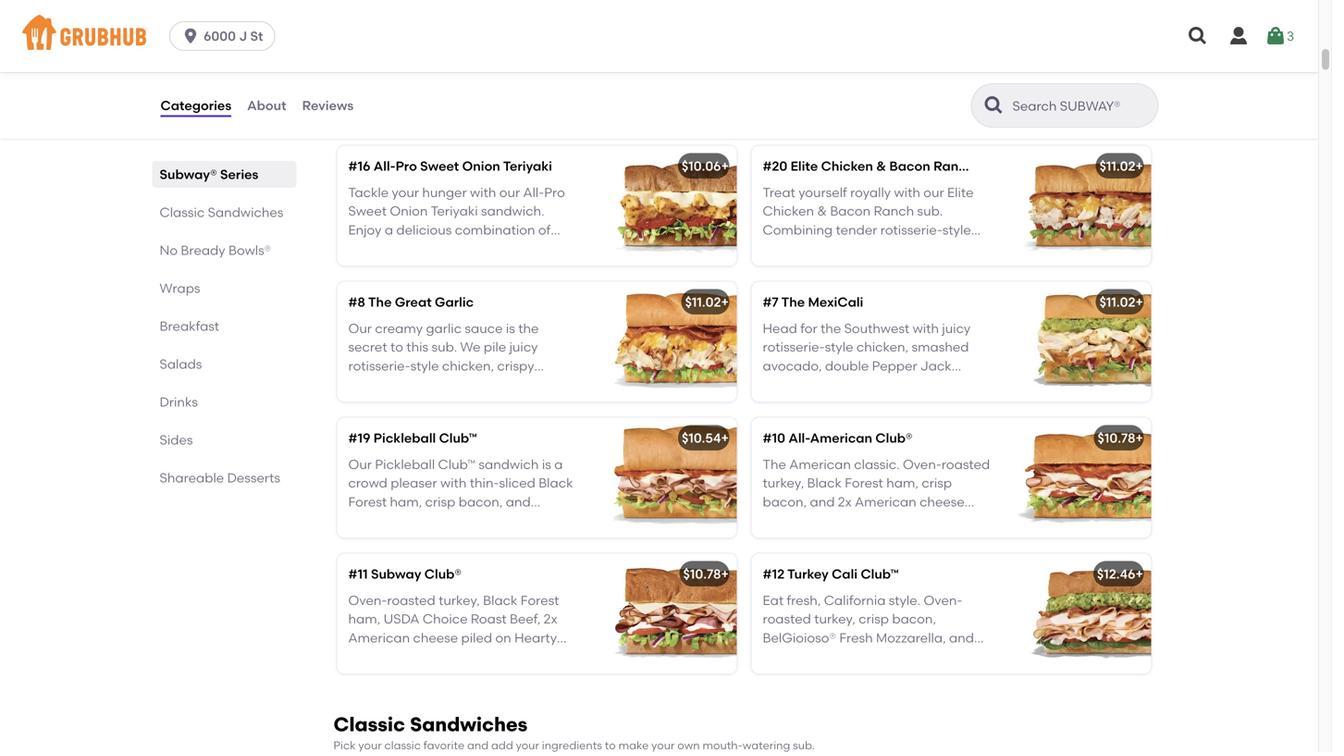 Task type: vqa. For each thing, say whether or not it's contained in the screenshot.
THE 'CLASSIC SANDWICHES' to the left
yes



Task type: describe. For each thing, give the bounding box(es) containing it.
#20
[[763, 158, 787, 174]]

$10.54
[[682, 430, 721, 446]]

salads
[[160, 356, 202, 372]]

$10.78 + for #11 subway club®
[[683, 566, 729, 582]]

great
[[395, 294, 432, 310]]

all- for pro
[[374, 158, 396, 174]]

subway® series
[[160, 167, 258, 182]]

#20 elite chicken & bacon ranch
[[763, 158, 974, 174]]

#19 pickleball club™
[[348, 430, 477, 446]]

$10.06 +
[[682, 158, 729, 174]]

cali
[[832, 566, 858, 582]]

#4 supreme meats image
[[598, 10, 737, 130]]

drinks
[[160, 394, 198, 410]]

categories
[[161, 97, 231, 113]]

Search SUBWAY® search field
[[1011, 97, 1152, 115]]

+ for #12 turkey cali club™
[[1136, 566, 1143, 582]]

#11
[[348, 566, 368, 582]]

reviews button
[[301, 72, 355, 139]]

#12 turkey cali club™
[[763, 566, 899, 582]]

$10.78 + for #10 all-american club®
[[1098, 430, 1143, 446]]

svg image inside 3 button
[[1265, 25, 1287, 47]]

pickleball
[[374, 430, 436, 446]]

#8 the great garlic image
[[598, 282, 737, 402]]

#11 subway club®
[[348, 566, 462, 582]]

$11.02 + for &
[[1100, 158, 1143, 174]]

onion
[[462, 158, 500, 174]]

#19
[[348, 430, 370, 446]]

#19 pickleball club™ image
[[598, 418, 737, 538]]

wraps
[[160, 280, 200, 296]]

search icon image
[[983, 94, 1005, 117]]

$10.54 +
[[682, 430, 729, 446]]

series
[[220, 167, 258, 182]]

1 horizontal spatial club™
[[861, 566, 899, 582]]

shareable desserts
[[160, 470, 280, 486]]

+ for #7 the mexicali
[[1136, 294, 1143, 310]]

garlic
[[435, 294, 474, 310]]

+ for #8 the great garlic
[[721, 294, 729, 310]]

mexicali
[[808, 294, 863, 310]]

no
[[160, 242, 178, 258]]

6000 j st
[[204, 28, 263, 44]]

3 button
[[1265, 19, 1294, 53]]

desserts
[[227, 470, 280, 486]]

all- for american
[[788, 430, 810, 446]]

reviews
[[302, 97, 354, 113]]

turkey
[[787, 566, 829, 582]]

$12.46 +
[[1097, 566, 1143, 582]]

#16
[[348, 158, 370, 174]]

j
[[239, 28, 247, 44]]

$10.78 for #10 all-american club®
[[1098, 430, 1136, 446]]

the for #8
[[368, 294, 392, 310]]

#7 the mexicali image
[[1013, 282, 1151, 402]]

6000 j st button
[[169, 21, 283, 51]]

1 horizontal spatial classic
[[334, 713, 405, 736]]

subway
[[371, 566, 421, 582]]

1 horizontal spatial sandwiches
[[410, 713, 528, 736]]

pro
[[396, 158, 417, 174]]

bacon
[[889, 158, 930, 174]]

+ for #11 subway club®
[[721, 566, 729, 582]]

#10 all-american club® image
[[1013, 418, 1151, 538]]

#7
[[763, 294, 779, 310]]

+ for #20 elite chicken & bacon ranch
[[1136, 158, 1143, 174]]

$10.06
[[682, 158, 721, 174]]

#12
[[763, 566, 785, 582]]

0 vertical spatial club®
[[876, 430, 913, 446]]

#12 turkey cali club™ image
[[1013, 554, 1151, 674]]

svg image inside 6000 j st "button"
[[181, 27, 200, 45]]

#7 the mexicali
[[763, 294, 863, 310]]



Task type: locate. For each thing, give the bounding box(es) containing it.
0 horizontal spatial club™
[[439, 430, 477, 446]]

all- right #10 on the bottom right
[[788, 430, 810, 446]]

the right #8
[[368, 294, 392, 310]]

$11.02 +
[[1100, 158, 1143, 174], [685, 294, 729, 310], [1100, 294, 1143, 310]]

0 vertical spatial club™
[[439, 430, 477, 446]]

+
[[721, 158, 729, 174], [1136, 158, 1143, 174], [721, 294, 729, 310], [1136, 294, 1143, 310], [721, 430, 729, 446], [1136, 430, 1143, 446], [721, 566, 729, 582], [1136, 566, 1143, 582]]

+ for #16 all-pro sweet onion teriyaki
[[721, 158, 729, 174]]

3
[[1287, 28, 1294, 44]]

1 horizontal spatial club®
[[876, 430, 913, 446]]

#11 subway club® image
[[598, 554, 737, 674]]

#10 all-american club®
[[763, 430, 913, 446]]

0 vertical spatial all-
[[374, 158, 396, 174]]

svg image
[[1187, 25, 1209, 47], [1228, 25, 1250, 47], [1265, 25, 1287, 47], [181, 27, 200, 45]]

teriyaki
[[503, 158, 552, 174]]

0 horizontal spatial classic
[[160, 204, 205, 220]]

0 vertical spatial $10.78
[[1098, 430, 1136, 446]]

1 horizontal spatial all-
[[788, 430, 810, 446]]

#16 all-pro sweet onion teriyaki image
[[598, 146, 737, 266]]

#20 elite chicken & bacon ranch image
[[1013, 146, 1151, 266]]

#10
[[763, 430, 785, 446]]

1 vertical spatial club™
[[861, 566, 899, 582]]

categories button
[[160, 72, 232, 139]]

#8 the great garlic
[[348, 294, 474, 310]]

2 the from the left
[[781, 294, 805, 310]]

1 vertical spatial club®
[[424, 566, 462, 582]]

1 horizontal spatial the
[[781, 294, 805, 310]]

$12.46
[[1097, 566, 1136, 582]]

about button
[[246, 72, 287, 139]]

1 the from the left
[[368, 294, 392, 310]]

1 horizontal spatial $10.78
[[1098, 430, 1136, 446]]

the for #7
[[781, 294, 805, 310]]

+ for #10 all-american club®
[[1136, 430, 1143, 446]]

club™
[[439, 430, 477, 446], [861, 566, 899, 582]]

classic sandwiches
[[160, 204, 283, 220], [334, 713, 528, 736]]

1 horizontal spatial classic sandwiches
[[334, 713, 528, 736]]

breakfast
[[160, 318, 219, 334]]

0 vertical spatial $10.78 +
[[1098, 430, 1143, 446]]

6000
[[204, 28, 236, 44]]

subway®
[[160, 167, 217, 182]]

about
[[247, 97, 286, 113]]

club® right subway
[[424, 566, 462, 582]]

+ for #19 pickleball club™
[[721, 430, 729, 446]]

sandwiches
[[208, 204, 283, 220], [410, 713, 528, 736]]

$10.78
[[1098, 430, 1136, 446], [683, 566, 721, 582]]

#8
[[348, 294, 365, 310]]

all- right #16 at the left top of the page
[[374, 158, 396, 174]]

0 vertical spatial classic sandwiches
[[160, 204, 283, 220]]

sides
[[160, 432, 193, 448]]

american
[[810, 430, 872, 446]]

$11.02 for &
[[1100, 158, 1136, 174]]

$10.78 +
[[1098, 430, 1143, 446], [683, 566, 729, 582]]

the right #7
[[781, 294, 805, 310]]

sweet
[[420, 158, 459, 174]]

classic
[[160, 204, 205, 220], [334, 713, 405, 736]]

chicken
[[821, 158, 873, 174]]

0 horizontal spatial club®
[[424, 566, 462, 582]]

elite
[[791, 158, 818, 174]]

1 vertical spatial all-
[[788, 430, 810, 446]]

#6 the boss image
[[1013, 10, 1151, 130]]

the
[[368, 294, 392, 310], [781, 294, 805, 310]]

1 vertical spatial sandwiches
[[410, 713, 528, 736]]

0 horizontal spatial sandwiches
[[208, 204, 283, 220]]

$10.78 for #11 subway club®
[[683, 566, 721, 582]]

0 vertical spatial classic
[[160, 204, 205, 220]]

$11.02 for garlic
[[685, 294, 721, 310]]

$11.02
[[1100, 158, 1136, 174], [685, 294, 721, 310], [1100, 294, 1136, 310]]

club®
[[876, 430, 913, 446], [424, 566, 462, 582]]

bowls®
[[228, 242, 271, 258]]

bready
[[181, 242, 225, 258]]

club® right american
[[876, 430, 913, 446]]

1 vertical spatial classic sandwiches
[[334, 713, 528, 736]]

1 vertical spatial $10.78
[[683, 566, 721, 582]]

ranch
[[934, 158, 974, 174]]

st
[[250, 28, 263, 44]]

shareable
[[160, 470, 224, 486]]

&
[[876, 158, 886, 174]]

0 horizontal spatial all-
[[374, 158, 396, 174]]

0 horizontal spatial classic sandwiches
[[160, 204, 283, 220]]

no bready bowls®
[[160, 242, 271, 258]]

0 horizontal spatial $10.78
[[683, 566, 721, 582]]

all-
[[374, 158, 396, 174], [788, 430, 810, 446]]

club™ right cali
[[861, 566, 899, 582]]

1 vertical spatial $10.78 +
[[683, 566, 729, 582]]

main navigation navigation
[[0, 0, 1318, 72]]

club™ right pickleball
[[439, 430, 477, 446]]

1 horizontal spatial $10.78 +
[[1098, 430, 1143, 446]]

$11.02 + for garlic
[[685, 294, 729, 310]]

0 horizontal spatial the
[[368, 294, 392, 310]]

0 horizontal spatial $10.78 +
[[683, 566, 729, 582]]

1 vertical spatial classic
[[334, 713, 405, 736]]

#16 all-pro sweet onion teriyaki
[[348, 158, 552, 174]]

0 vertical spatial sandwiches
[[208, 204, 283, 220]]



